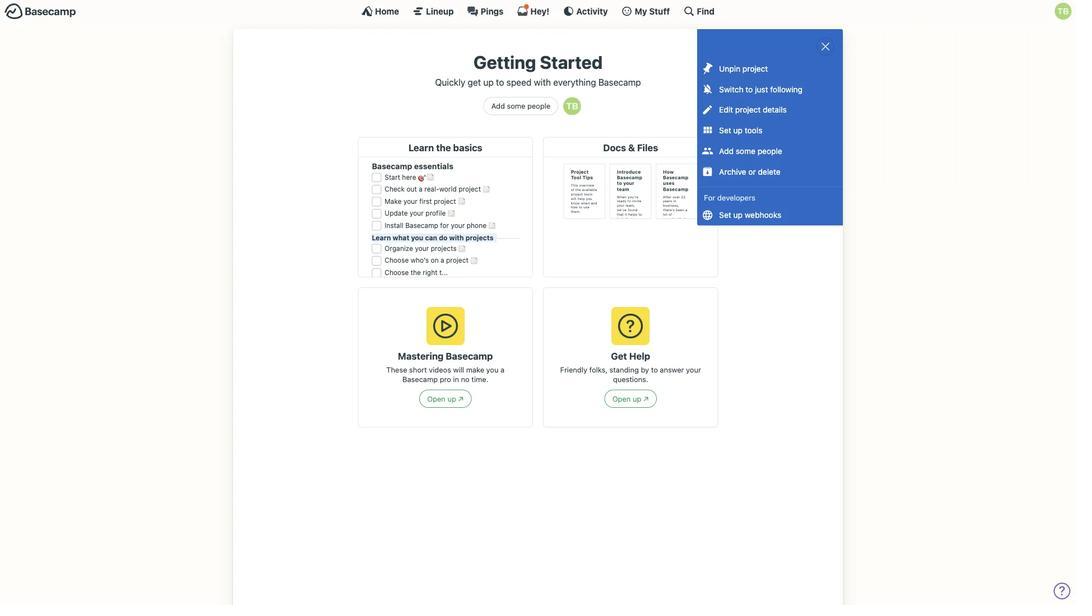 Task type: vqa. For each thing, say whether or not it's contained in the screenshot.
My Stuff popup button
yes



Task type: locate. For each thing, give the bounding box(es) containing it.
project
[[743, 64, 768, 73], [736, 105, 761, 114]]

0 horizontal spatial add some people link
[[484, 97, 559, 115]]

to inside the getting started quickly get up to speed with everything basecamp
[[496, 77, 504, 87]]

0 horizontal spatial add some people
[[492, 102, 551, 110]]

some up archive or delete
[[736, 146, 756, 156]]

unpin project link
[[698, 58, 843, 79]]

2 vertical spatial up
[[734, 211, 743, 220]]

1 vertical spatial people
[[758, 146, 783, 156]]

unpin
[[720, 64, 741, 73]]

some
[[507, 102, 526, 110], [736, 146, 756, 156]]

up inside the getting started quickly get up to speed with everything basecamp
[[484, 77, 494, 87]]

with
[[534, 77, 551, 87]]

set down edit
[[720, 126, 732, 135]]

add some people down speed
[[492, 102, 551, 110]]

my stuff
[[635, 6, 670, 16]]

1 vertical spatial add some people link
[[698, 141, 843, 161]]

1 horizontal spatial tim burton image
[[1055, 3, 1072, 20]]

up left tools
[[734, 126, 743, 135]]

0 vertical spatial up
[[484, 77, 494, 87]]

my
[[635, 6, 647, 16]]

add up archive
[[720, 146, 734, 156]]

project up the "switch to just following"
[[743, 64, 768, 73]]

add some people
[[492, 102, 551, 110], [720, 146, 783, 156]]

0 vertical spatial project
[[743, 64, 768, 73]]

up
[[484, 77, 494, 87], [734, 126, 743, 135], [734, 211, 743, 220]]

0 vertical spatial add some people
[[492, 102, 551, 110]]

set down for developers on the top right
[[720, 211, 732, 220]]

for
[[704, 193, 716, 202]]

1 horizontal spatial people
[[758, 146, 783, 156]]

developers
[[718, 193, 756, 202]]

up down developers
[[734, 211, 743, 220]]

0 vertical spatial people
[[528, 102, 551, 110]]

1 vertical spatial up
[[734, 126, 743, 135]]

1 vertical spatial some
[[736, 146, 756, 156]]

find button
[[684, 6, 715, 17]]

up for set up webhooks
[[734, 211, 743, 220]]

add
[[492, 102, 505, 110], [720, 146, 734, 156]]

set
[[720, 126, 732, 135], [720, 211, 732, 220]]

project up tools
[[736, 105, 761, 114]]

add down getting
[[492, 102, 505, 110]]

pings button
[[467, 6, 504, 17]]

to
[[496, 77, 504, 87], [746, 85, 753, 94]]

webhooks
[[745, 211, 782, 220]]

0 horizontal spatial some
[[507, 102, 526, 110]]

add some people up archive or delete
[[720, 146, 783, 156]]

get
[[468, 77, 481, 87]]

0 vertical spatial some
[[507, 102, 526, 110]]

add some people link down speed
[[484, 97, 559, 115]]

1 vertical spatial set
[[720, 211, 732, 220]]

archive or delete link
[[698, 161, 843, 182]]

add some people link up delete at the top of page
[[698, 141, 843, 161]]

0 horizontal spatial to
[[496, 77, 504, 87]]

my stuff button
[[622, 6, 670, 17]]

0 horizontal spatial people
[[528, 102, 551, 110]]

2 set from the top
[[720, 211, 732, 220]]

add some people link
[[484, 97, 559, 115], [698, 141, 843, 161]]

set up tools
[[720, 126, 763, 135]]

up right get
[[484, 77, 494, 87]]

unpin project
[[720, 64, 768, 73]]

people down set up tools link on the right top
[[758, 146, 783, 156]]

0 vertical spatial set
[[720, 126, 732, 135]]

1 horizontal spatial add
[[720, 146, 734, 156]]

edit project details link
[[698, 100, 843, 120]]

to left speed
[[496, 77, 504, 87]]

0 vertical spatial tim burton image
[[1055, 3, 1072, 20]]

some down speed
[[507, 102, 526, 110]]

people
[[528, 102, 551, 110], [758, 146, 783, 156]]

find
[[697, 6, 715, 16]]

tim burton image
[[1055, 3, 1072, 20], [564, 97, 582, 115]]

0 horizontal spatial add
[[492, 102, 505, 110]]

1 horizontal spatial add some people
[[720, 146, 783, 156]]

switch accounts image
[[4, 3, 76, 20]]

quickly
[[435, 77, 466, 87]]

1 vertical spatial project
[[736, 105, 761, 114]]

switch
[[720, 85, 744, 94]]

0 horizontal spatial tim burton image
[[564, 97, 582, 115]]

archive or delete
[[720, 167, 781, 176]]

set up webhooks link
[[698, 205, 843, 226]]

1 set from the top
[[720, 126, 732, 135]]

1 vertical spatial tim burton image
[[564, 97, 582, 115]]

just
[[755, 85, 768, 94]]

to left just
[[746, 85, 753, 94]]

1 horizontal spatial to
[[746, 85, 753, 94]]

people down with
[[528, 102, 551, 110]]

hey! button
[[517, 4, 550, 17]]

0 vertical spatial add
[[492, 102, 505, 110]]



Task type: describe. For each thing, give the bounding box(es) containing it.
getting started quickly get up to speed with everything basecamp
[[435, 52, 641, 87]]

activity
[[577, 6, 608, 16]]

or
[[749, 167, 756, 176]]

everything
[[553, 77, 596, 87]]

0 vertical spatial add some people link
[[484, 97, 559, 115]]

tim burton image inside main element
[[1055, 3, 1072, 20]]

1 horizontal spatial add some people link
[[698, 141, 843, 161]]

switch to just following link
[[698, 79, 843, 100]]

hey!
[[531, 6, 550, 16]]

getting
[[474, 52, 536, 73]]

pings
[[481, 6, 504, 16]]

started
[[540, 52, 603, 73]]

basecamp
[[599, 77, 641, 87]]

set up webhooks
[[720, 211, 782, 220]]

set up tools link
[[698, 120, 843, 141]]

archive
[[720, 167, 747, 176]]

stuff
[[649, 6, 670, 16]]

1 horizontal spatial some
[[736, 146, 756, 156]]

lineup
[[426, 6, 454, 16]]

set for set up tools
[[720, 126, 732, 135]]

for developers
[[704, 193, 756, 202]]

edit project details
[[720, 105, 787, 114]]

lineup link
[[413, 6, 454, 17]]

up for set up tools
[[734, 126, 743, 135]]

home
[[375, 6, 399, 16]]

activity link
[[563, 6, 608, 17]]

1 vertical spatial add
[[720, 146, 734, 156]]

project for unpin
[[743, 64, 768, 73]]

set for set up webhooks
[[720, 211, 732, 220]]

following
[[771, 85, 803, 94]]

project for edit
[[736, 105, 761, 114]]

1 vertical spatial add some people
[[720, 146, 783, 156]]

details
[[763, 105, 787, 114]]

switch to just following
[[720, 85, 803, 94]]

tools
[[745, 126, 763, 135]]

edit
[[720, 105, 733, 114]]

home link
[[362, 6, 399, 17]]

speed
[[507, 77, 532, 87]]

main element
[[0, 0, 1077, 22]]

delete
[[758, 167, 781, 176]]



